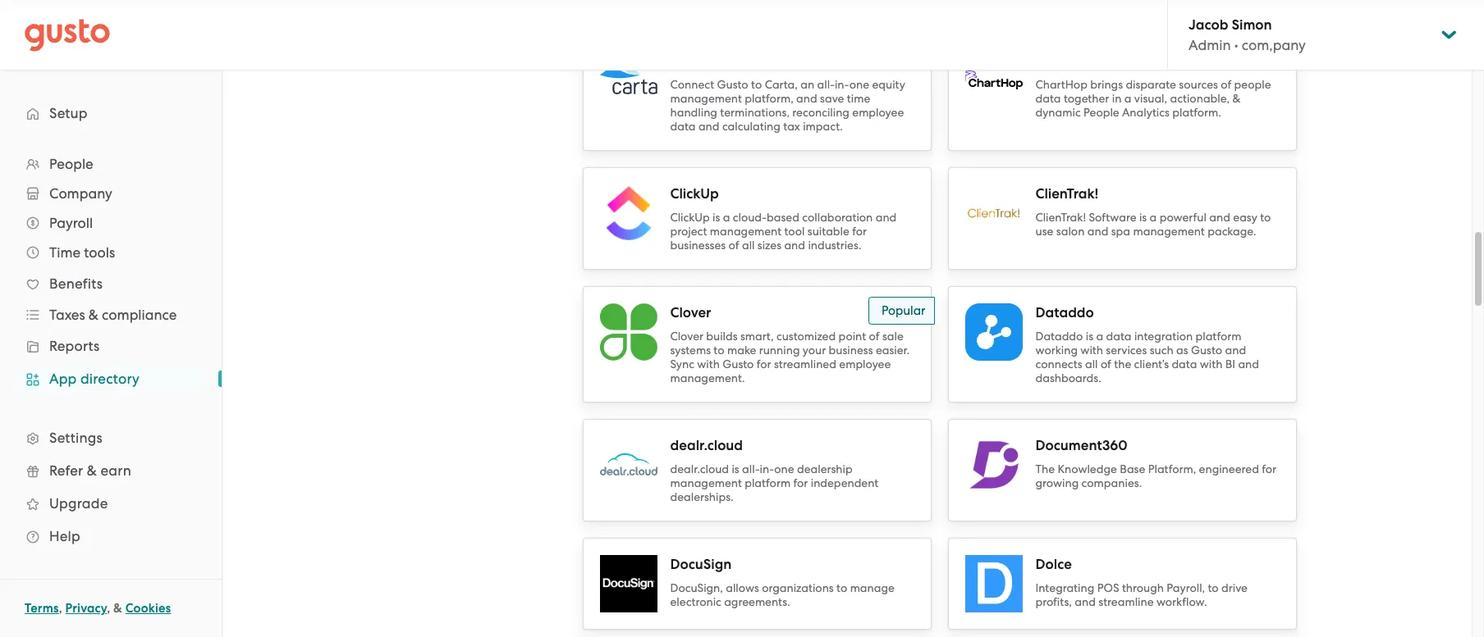 Task type: vqa. For each thing, say whether or not it's contained in the screenshot.
Privacy "LINK"
yes



Task type: describe. For each thing, give the bounding box(es) containing it.
to inside dolce integrating pos through payroll, to drive profits, and streamline workflow.
[[1208, 582, 1219, 595]]

all for clickup
[[742, 238, 755, 252]]

data inside charthop charthop brings disparate sources of people data together in a visual, actionable, & dynamic people analytics platform.
[[1036, 92, 1061, 105]]

management inside dealr.cloud dealr.cloud is all-in-one dealership management platform for independent dealerships.
[[670, 477, 742, 490]]

1 charthop from the top
[[1036, 52, 1100, 69]]

integrating
[[1036, 582, 1095, 595]]

growing
[[1036, 477, 1079, 490]]

payroll
[[49, 215, 93, 232]]

time tools
[[49, 245, 115, 261]]

knowledge
[[1058, 463, 1117, 476]]

of inside charthop charthop brings disparate sources of people data together in a visual, actionable, & dynamic people analytics platform.
[[1221, 78, 1232, 91]]

compliance
[[102, 307, 177, 323]]

in- inside carta connect gusto to carta, an all-in-one equity management platform, and save time handling terminations, reconciling employee data and calculating tax impact.
[[835, 78, 849, 91]]

& left earn
[[87, 463, 97, 479]]

2 dataddo from the top
[[1036, 330, 1083, 343]]

in- inside dealr.cloud dealr.cloud is all-in-one dealership management platform for independent dealerships.
[[760, 463, 774, 476]]

and down handling
[[699, 119, 720, 133]]

2 , from the left
[[107, 602, 110, 617]]

management inside 'clickup clickup is a cloud-based collaboration and project management tool suitable for businesses of all sizes and industries.'
[[710, 225, 782, 238]]

collaboration
[[802, 211, 873, 224]]

with inside clover clover builds smart, customized point of sale systems to make running your business easier. sync with gusto for streamlined employee management.
[[697, 358, 720, 371]]

payroll,
[[1167, 582, 1205, 595]]

an
[[801, 78, 814, 91]]

engineered
[[1199, 463, 1259, 476]]

jacob
[[1189, 16, 1228, 34]]

time tools button
[[16, 238, 205, 268]]

together
[[1064, 92, 1109, 105]]

dynamic
[[1036, 105, 1081, 119]]

a inside 'clickup clickup is a cloud-based collaboration and project management tool suitable for businesses of all sizes and industries.'
[[723, 211, 730, 224]]

disparate
[[1126, 78, 1176, 91]]

point
[[839, 330, 866, 343]]

sources
[[1179, 78, 1218, 91]]

& inside charthop charthop brings disparate sources of people data together in a visual, actionable, & dynamic people analytics platform.
[[1233, 92, 1241, 105]]

management inside clientrak! clientrak! software is a powerful and easy to use salon and spa management package.
[[1133, 225, 1205, 238]]

dolce logo image
[[965, 555, 1022, 613]]

builds
[[706, 330, 738, 343]]

terms link
[[25, 602, 59, 617]]

services
[[1106, 344, 1147, 357]]

clover logo image
[[600, 303, 657, 361]]

document360 the knowledge base platform, engineered for growing companies.
[[1036, 437, 1277, 490]]

and down software
[[1088, 225, 1109, 238]]

people
[[1234, 78, 1271, 91]]

company button
[[16, 179, 205, 209]]

2 dealr.cloud from the top
[[670, 463, 729, 476]]

terms
[[25, 602, 59, 617]]

jacob simon admin • com,pany
[[1189, 16, 1306, 53]]

platform.
[[1173, 105, 1221, 119]]

platform,
[[1148, 463, 1196, 476]]

company
[[49, 186, 112, 202]]

privacy
[[65, 602, 107, 617]]

is inside clientrak! clientrak! software is a powerful and easy to use salon and spa management package.
[[1139, 211, 1147, 224]]

of inside clover clover builds smart, customized point of sale systems to make running your business easier. sync with gusto for streamlined employee management.
[[869, 330, 880, 343]]

gusto inside carta connect gusto to carta, an all-in-one equity management platform, and save time handling terminations, reconciling employee data and calculating tax impact.
[[717, 78, 748, 91]]

all- inside dealr.cloud dealr.cloud is all-in-one dealership management platform for independent dealerships.
[[742, 463, 760, 476]]

setup
[[49, 105, 88, 122]]

industries.
[[808, 238, 862, 252]]

sizes
[[758, 238, 782, 252]]

of inside 'clickup clickup is a cloud-based collaboration and project management tool suitable for businesses of all sizes and industries.'
[[729, 238, 739, 252]]

suitable
[[808, 225, 850, 238]]

agreements.
[[724, 596, 790, 609]]

dealerships.
[[670, 491, 734, 504]]

clickup logo image
[[600, 184, 657, 242]]

is for dataddo
[[1086, 330, 1094, 343]]

such
[[1150, 344, 1174, 357]]

streamline
[[1099, 596, 1154, 609]]

package.
[[1208, 225, 1257, 238]]

docusign logo image
[[600, 555, 657, 613]]

clover clover builds smart, customized point of sale systems to make running your business easier. sync with gusto for streamlined employee management.
[[670, 304, 910, 385]]

employee inside carta connect gusto to carta, an all-in-one equity management platform, and save time handling terminations, reconciling employee data and calculating tax impact.
[[852, 105, 904, 119]]

•
[[1234, 37, 1239, 53]]

smart,
[[740, 330, 774, 343]]

1 dataddo from the top
[[1036, 304, 1094, 321]]

client's
[[1134, 358, 1169, 371]]

1 dealr.cloud from the top
[[670, 437, 743, 454]]

benefits
[[49, 276, 103, 292]]

list containing people
[[0, 149, 222, 553]]

salon
[[1056, 225, 1085, 238]]

docusign
[[670, 556, 732, 573]]

pos
[[1097, 582, 1119, 595]]

gusto inside dataddo dataddo is a data integration platform working with services such as gusto and connects all of the client's data with bi and dashboards.
[[1191, 344, 1222, 357]]

analytics
[[1122, 105, 1170, 119]]

earn
[[101, 463, 131, 479]]

all- inside carta connect gusto to carta, an all-in-one equity management platform, and save time handling terminations, reconciling employee data and calculating tax impact.
[[817, 78, 835, 91]]

is for dealr.cloud
[[732, 463, 739, 476]]

directory
[[80, 371, 140, 387]]

business
[[829, 344, 873, 357]]

use
[[1036, 225, 1054, 238]]

& inside "dropdown button"
[[89, 307, 98, 323]]

time
[[49, 245, 81, 261]]

2 charthop from the top
[[1036, 78, 1088, 91]]

as
[[1176, 344, 1188, 357]]

to inside carta connect gusto to carta, an all-in-one equity management platform, and save time handling terminations, reconciling employee data and calculating tax impact.
[[751, 78, 762, 91]]

profits,
[[1036, 596, 1072, 609]]

docusign docusign, allows organizations to manage electronic agreements.
[[670, 556, 895, 609]]

setup link
[[16, 99, 205, 128]]

reconciling
[[792, 105, 850, 119]]

charthop logo image
[[965, 71, 1022, 89]]

benefits link
[[16, 269, 205, 299]]

based
[[767, 211, 800, 224]]

refer & earn link
[[16, 456, 205, 486]]

docusign,
[[670, 582, 723, 595]]

2 horizontal spatial with
[[1200, 358, 1223, 371]]

& left cookies 'button'
[[113, 602, 122, 617]]

home image
[[25, 18, 110, 51]]

tools
[[84, 245, 115, 261]]

a inside charthop charthop brings disparate sources of people data together in a visual, actionable, & dynamic people analytics platform.
[[1124, 92, 1132, 105]]

visual,
[[1134, 92, 1167, 105]]

workflow.
[[1157, 596, 1207, 609]]

and down 'tool'
[[784, 238, 805, 252]]

the
[[1114, 358, 1131, 371]]

1 horizontal spatial with
[[1081, 344, 1103, 357]]

terminations,
[[720, 105, 790, 119]]

1 clickup from the top
[[670, 185, 719, 202]]

connects
[[1036, 358, 1083, 371]]

clickup clickup is a cloud-based collaboration and project management tool suitable for businesses of all sizes and industries.
[[670, 185, 897, 252]]



Task type: locate. For each thing, give the bounding box(es) containing it.
all- up save
[[817, 78, 835, 91]]

platform,
[[745, 92, 794, 105]]

employee down time
[[852, 105, 904, 119]]

and down integrating
[[1075, 596, 1096, 609]]

1 vertical spatial all
[[1085, 358, 1098, 371]]

for inside document360 the knowledge base platform, engineered for growing companies.
[[1262, 463, 1277, 476]]

and right the bi
[[1238, 358, 1259, 371]]

upgrade
[[49, 496, 108, 512]]

cloud-
[[733, 211, 767, 224]]

settings link
[[16, 424, 205, 453]]

management up handling
[[670, 92, 742, 105]]

0 vertical spatial employee
[[852, 105, 904, 119]]

of left the
[[1101, 358, 1111, 371]]

of left people
[[1221, 78, 1232, 91]]

gusto navigation element
[[0, 71, 222, 580]]

for right engineered
[[1262, 463, 1277, 476]]

for inside clover clover builds smart, customized point of sale systems to make running your business easier. sync with gusto for streamlined employee management.
[[757, 358, 771, 371]]

connect
[[670, 78, 714, 91]]

clickup
[[670, 185, 719, 202], [670, 211, 710, 224]]

gusto right as
[[1191, 344, 1222, 357]]

one
[[849, 78, 869, 91], [774, 463, 794, 476]]

brings
[[1090, 78, 1123, 91]]

, left privacy link
[[59, 602, 62, 617]]

refer & earn
[[49, 463, 131, 479]]

manage
[[850, 582, 895, 595]]

0 horizontal spatial in-
[[760, 463, 774, 476]]

data down handling
[[670, 119, 696, 133]]

people inside dropdown button
[[49, 156, 93, 172]]

help
[[49, 529, 80, 545]]

1 horizontal spatial people
[[1084, 105, 1119, 119]]

1 vertical spatial employee
[[839, 358, 891, 371]]

to left drive
[[1208, 582, 1219, 595]]

dealr.cloud logo image
[[600, 454, 657, 476]]

calculating
[[722, 119, 781, 133]]

0 vertical spatial one
[[849, 78, 869, 91]]

2 vertical spatial gusto
[[723, 358, 754, 371]]

of left sale
[[869, 330, 880, 343]]

with left services
[[1081, 344, 1103, 357]]

to right easy
[[1260, 211, 1271, 224]]

simon
[[1232, 16, 1272, 34]]

all inside 'clickup clickup is a cloud-based collaboration and project management tool suitable for businesses of all sizes and industries.'
[[742, 238, 755, 252]]

, left cookies 'button'
[[107, 602, 110, 617]]

1 horizontal spatial in-
[[835, 78, 849, 91]]

a
[[1124, 92, 1132, 105], [723, 211, 730, 224], [1150, 211, 1157, 224], [1096, 330, 1103, 343]]

,
[[59, 602, 62, 617], [107, 602, 110, 617]]

powerful
[[1160, 211, 1207, 224]]

data up 'dynamic'
[[1036, 92, 1061, 105]]

0 horizontal spatial ,
[[59, 602, 62, 617]]

management.
[[670, 371, 745, 385]]

0 vertical spatial gusto
[[717, 78, 748, 91]]

employee inside clover clover builds smart, customized point of sale systems to make running your business easier. sync with gusto for streamlined employee management.
[[839, 358, 891, 371]]

your
[[803, 344, 826, 357]]

is up "businesses"
[[713, 211, 720, 224]]

is for clickup
[[713, 211, 720, 224]]

management up dealerships.
[[670, 477, 742, 490]]

people
[[1084, 105, 1119, 119], [49, 156, 93, 172]]

with up management.
[[697, 358, 720, 371]]

and inside dolce integrating pos through payroll, to drive profits, and streamline workflow.
[[1075, 596, 1096, 609]]

easy
[[1233, 211, 1258, 224]]

1 vertical spatial all-
[[742, 463, 760, 476]]

of inside dataddo dataddo is a data integration platform working with services such as gusto and connects all of the client's data with bi and dashboards.
[[1101, 358, 1111, 371]]

0 vertical spatial clickup
[[670, 185, 719, 202]]

with left the bi
[[1200, 358, 1223, 371]]

make
[[727, 344, 756, 357]]

to inside clover clover builds smart, customized point of sale systems to make running your business easier. sync with gusto for streamlined employee management.
[[714, 344, 725, 357]]

time
[[847, 92, 870, 105]]

and up package.
[[1209, 211, 1230, 224]]

project
[[670, 225, 707, 238]]

charthop
[[1036, 52, 1100, 69], [1036, 78, 1088, 91]]

independent
[[811, 477, 879, 490]]

charthop charthop brings disparate sources of people data together in a visual, actionable, & dynamic people analytics platform.
[[1036, 52, 1271, 119]]

2 clover from the top
[[670, 330, 704, 343]]

privacy link
[[65, 602, 107, 617]]

is up dashboards.
[[1086, 330, 1094, 343]]

charthop up 'dynamic'
[[1036, 78, 1088, 91]]

0 vertical spatial in-
[[835, 78, 849, 91]]

1 vertical spatial clickup
[[670, 211, 710, 224]]

1 vertical spatial in-
[[760, 463, 774, 476]]

is inside dealr.cloud dealr.cloud is all-in-one dealership management platform for independent dealerships.
[[732, 463, 739, 476]]

2 clientrak! from the top
[[1036, 211, 1086, 224]]

gusto up terminations,
[[717, 78, 748, 91]]

save
[[820, 92, 844, 105]]

0 vertical spatial people
[[1084, 105, 1119, 119]]

tax
[[783, 119, 800, 133]]

1 vertical spatial dataddo
[[1036, 330, 1083, 343]]

is inside dataddo dataddo is a data integration platform working with services such as gusto and connects all of the client's data with bi and dashboards.
[[1086, 330, 1094, 343]]

1 vertical spatial gusto
[[1191, 344, 1222, 357]]

dataddo
[[1036, 304, 1094, 321], [1036, 330, 1083, 343]]

0 vertical spatial all-
[[817, 78, 835, 91]]

all for dataddo
[[1085, 358, 1098, 371]]

upgrade link
[[16, 489, 205, 519]]

popular
[[882, 303, 926, 318]]

for down running
[[757, 358, 771, 371]]

1 vertical spatial clientrak!
[[1036, 211, 1086, 224]]

for inside dealr.cloud dealr.cloud is all-in-one dealership management platform for independent dealerships.
[[793, 477, 808, 490]]

management inside carta connect gusto to carta, an all-in-one equity management platform, and save time handling terminations, reconciling employee data and calculating tax impact.
[[670, 92, 742, 105]]

streamlined
[[774, 358, 837, 371]]

and down an
[[796, 92, 817, 105]]

one left 'dealership'
[[774, 463, 794, 476]]

payroll button
[[16, 209, 205, 238]]

document360 logo image
[[965, 436, 1022, 494]]

software
[[1089, 211, 1137, 224]]

1 clover from the top
[[670, 304, 711, 321]]

dealr.cloud dealr.cloud is all-in-one dealership management platform for independent dealerships.
[[670, 437, 879, 504]]

cookies button
[[125, 599, 171, 619]]

0 horizontal spatial people
[[49, 156, 93, 172]]

and up the bi
[[1225, 344, 1246, 357]]

one up time
[[849, 78, 869, 91]]

employee down business
[[839, 358, 891, 371]]

to left manage
[[837, 582, 847, 595]]

all up dashboards.
[[1085, 358, 1098, 371]]

refer
[[49, 463, 83, 479]]

people down the together
[[1084, 105, 1119, 119]]

2 clickup from the top
[[670, 211, 710, 224]]

platform up the bi
[[1196, 330, 1242, 343]]

base
[[1120, 463, 1145, 476]]

to inside clientrak! clientrak! software is a powerful and easy to use salon and spa management package.
[[1260, 211, 1271, 224]]

taxes & compliance
[[49, 307, 177, 323]]

data
[[1036, 92, 1061, 105], [670, 119, 696, 133], [1106, 330, 1132, 343], [1172, 358, 1197, 371]]

0 vertical spatial clover
[[670, 304, 711, 321]]

to up platform,
[[751, 78, 762, 91]]

dataddo logo image
[[965, 303, 1022, 361]]

document360
[[1036, 437, 1128, 454]]

0 horizontal spatial all-
[[742, 463, 760, 476]]

gusto inside clover clover builds smart, customized point of sale systems to make running your business easier. sync with gusto for streamlined employee management.
[[723, 358, 754, 371]]

taxes
[[49, 307, 85, 323]]

is up dealerships.
[[732, 463, 739, 476]]

all left sizes
[[742, 238, 755, 252]]

0 horizontal spatial platform
[[745, 477, 791, 490]]

& right taxes
[[89, 307, 98, 323]]

terms , privacy , & cookies
[[25, 602, 171, 617]]

for down 'collaboration'
[[852, 225, 867, 238]]

app directory link
[[16, 365, 205, 394]]

management down cloud-
[[710, 225, 782, 238]]

to inside docusign docusign, allows organizations to manage electronic agreements.
[[837, 582, 847, 595]]

platform inside dataddo dataddo is a data integration platform working with services such as gusto and connects all of the client's data with bi and dashboards.
[[1196, 330, 1242, 343]]

0 vertical spatial platform
[[1196, 330, 1242, 343]]

carta
[[670, 52, 707, 69]]

dealership
[[797, 463, 853, 476]]

all- left 'dealership'
[[742, 463, 760, 476]]

data inside carta connect gusto to carta, an all-in-one equity management platform, and save time handling terminations, reconciling employee data and calculating tax impact.
[[670, 119, 696, 133]]

0 vertical spatial clientrak!
[[1036, 185, 1099, 202]]

all
[[742, 238, 755, 252], [1085, 358, 1098, 371]]

0 vertical spatial charthop
[[1036, 52, 1100, 69]]

and
[[796, 92, 817, 105], [699, 119, 720, 133], [876, 211, 897, 224], [1209, 211, 1230, 224], [1088, 225, 1109, 238], [784, 238, 805, 252], [1225, 344, 1246, 357], [1238, 358, 1259, 371], [1075, 596, 1096, 609]]

1 horizontal spatial one
[[849, 78, 869, 91]]

0 horizontal spatial with
[[697, 358, 720, 371]]

settings
[[49, 430, 103, 447]]

all inside dataddo dataddo is a data integration platform working with services such as gusto and connects all of the client's data with bi and dashboards.
[[1085, 358, 1098, 371]]

platform left the 'independent'
[[745, 477, 791, 490]]

1 horizontal spatial all
[[1085, 358, 1098, 371]]

1 horizontal spatial platform
[[1196, 330, 1242, 343]]

people button
[[16, 149, 205, 179]]

0 horizontal spatial one
[[774, 463, 794, 476]]

carta connect gusto to carta, an all-in-one equity management platform, and save time handling terminations, reconciling employee data and calculating tax impact.
[[670, 52, 905, 133]]

admin
[[1189, 37, 1231, 53]]

sale
[[882, 330, 904, 343]]

clover
[[670, 304, 711, 321], [670, 330, 704, 343]]

dolce integrating pos through payroll, to drive profits, and streamline workflow.
[[1036, 556, 1248, 609]]

one inside dealr.cloud dealr.cloud is all-in-one dealership management platform for independent dealerships.
[[774, 463, 794, 476]]

carta logo image
[[600, 66, 657, 94]]

1 vertical spatial dealr.cloud
[[670, 463, 729, 476]]

one inside carta connect gusto to carta, an all-in-one equity management platform, and save time handling terminations, reconciling employee data and calculating tax impact.
[[849, 78, 869, 91]]

is inside 'clickup clickup is a cloud-based collaboration and project management tool suitable for businesses of all sizes and industries.'
[[713, 211, 720, 224]]

reports link
[[16, 332, 205, 361]]

organizations
[[762, 582, 834, 595]]

a inside clientrak! clientrak! software is a powerful and easy to use salon and spa management package.
[[1150, 211, 1157, 224]]

integration
[[1134, 330, 1193, 343]]

the
[[1036, 463, 1055, 476]]

electronic
[[670, 596, 721, 609]]

companies.
[[1082, 477, 1142, 490]]

data up services
[[1106, 330, 1132, 343]]

1 horizontal spatial ,
[[107, 602, 110, 617]]

1 vertical spatial charthop
[[1036, 78, 1088, 91]]

in-
[[835, 78, 849, 91], [760, 463, 774, 476]]

handling
[[670, 105, 717, 119]]

help link
[[16, 522, 205, 552]]

dashboards.
[[1036, 371, 1101, 385]]

& down people
[[1233, 92, 1241, 105]]

for down 'dealership'
[[793, 477, 808, 490]]

1 , from the left
[[59, 602, 62, 617]]

people inside charthop charthop brings disparate sources of people data together in a visual, actionable, & dynamic people analytics platform.
[[1084, 105, 1119, 119]]

management down powerful
[[1133, 225, 1205, 238]]

1 vertical spatial people
[[49, 156, 93, 172]]

gusto down the make
[[723, 358, 754, 371]]

people up company
[[49, 156, 93, 172]]

drive
[[1222, 582, 1248, 595]]

in- left 'dealership'
[[760, 463, 774, 476]]

taxes & compliance button
[[16, 300, 205, 330]]

impact.
[[803, 119, 843, 133]]

carta,
[[765, 78, 798, 91]]

1 vertical spatial clover
[[670, 330, 704, 343]]

of down cloud-
[[729, 238, 739, 252]]

in- up save
[[835, 78, 849, 91]]

clientrak! logo image
[[965, 184, 1022, 242]]

a inside dataddo dataddo is a data integration platform working with services such as gusto and connects all of the client's data with bi and dashboards.
[[1096, 330, 1103, 343]]

data down as
[[1172, 358, 1197, 371]]

platform
[[1196, 330, 1242, 343], [745, 477, 791, 490]]

is right software
[[1139, 211, 1147, 224]]

tool
[[784, 225, 805, 238]]

1 vertical spatial platform
[[745, 477, 791, 490]]

1 horizontal spatial all-
[[817, 78, 835, 91]]

and right 'collaboration'
[[876, 211, 897, 224]]

for inside 'clickup clickup is a cloud-based collaboration and project management tool suitable for businesses of all sizes and industries.'
[[852, 225, 867, 238]]

0 horizontal spatial all
[[742, 238, 755, 252]]

1 vertical spatial one
[[774, 463, 794, 476]]

0 vertical spatial all
[[742, 238, 755, 252]]

in
[[1112, 92, 1122, 105]]

platform inside dealr.cloud dealr.cloud is all-in-one dealership management platform for independent dealerships.
[[745, 477, 791, 490]]

0 vertical spatial dealr.cloud
[[670, 437, 743, 454]]

to down builds on the bottom left
[[714, 344, 725, 357]]

list
[[0, 149, 222, 553]]

charthop up the together
[[1036, 52, 1100, 69]]

dealr.cloud
[[670, 437, 743, 454], [670, 463, 729, 476]]

0 vertical spatial dataddo
[[1036, 304, 1094, 321]]

1 clientrak! from the top
[[1036, 185, 1099, 202]]



